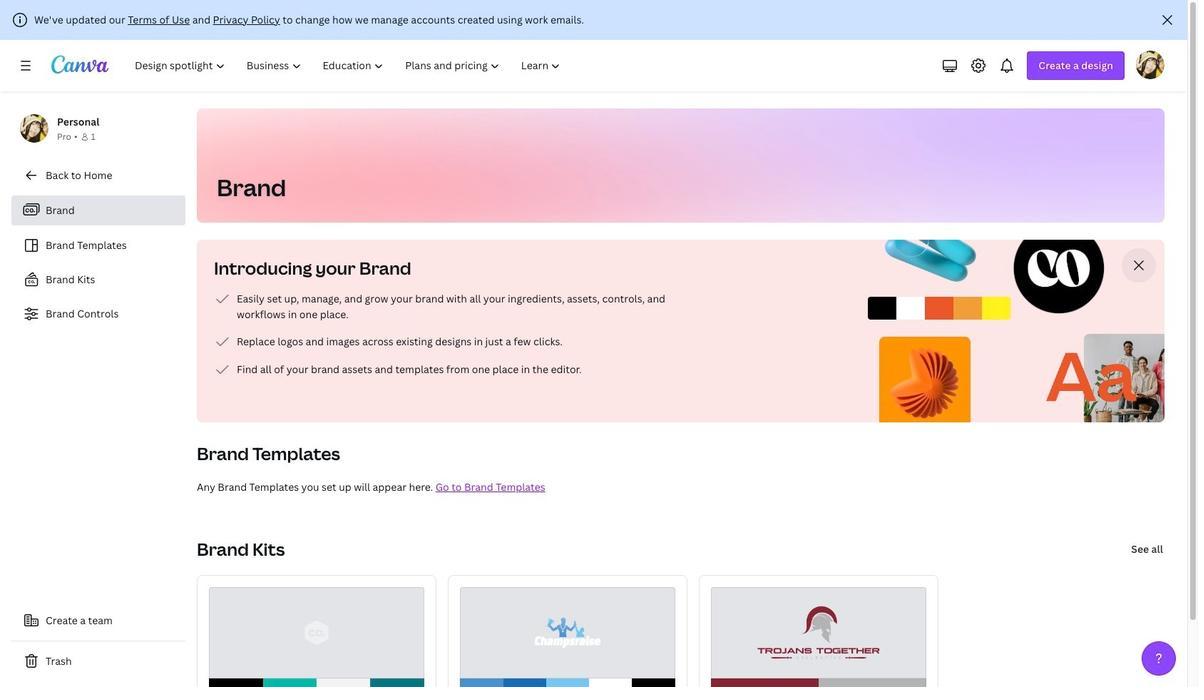 Task type: describe. For each thing, give the bounding box(es) containing it.
trojans collective logo image
[[752, 596, 886, 669]]

0 horizontal spatial list
[[11, 195, 186, 328]]

stephanie aranda image
[[1137, 51, 1165, 79]]

top level navigation element
[[126, 51, 573, 80]]



Task type: locate. For each thing, give the bounding box(es) containing it.
champsraise logo image
[[503, 596, 633, 669]]

1 horizontal spatial list
[[214, 290, 671, 378]]

list
[[11, 195, 186, 328], [214, 290, 671, 378]]



Task type: vqa. For each thing, say whether or not it's contained in the screenshot.
100%
no



